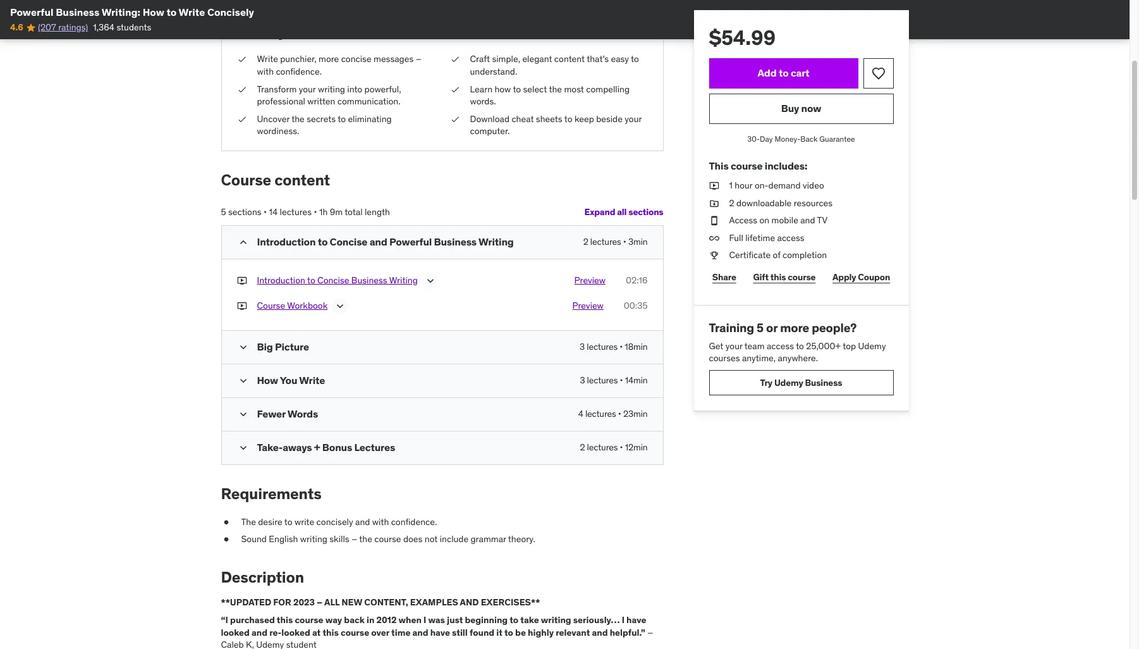 Task type: locate. For each thing, give the bounding box(es) containing it.
4 small image from the top
[[237, 408, 250, 420]]

confidence. inside write punchier, more concise messages – with confidence.
[[276, 66, 322, 77]]

2 horizontal spatial write
[[299, 374, 325, 386]]

looked up student
[[282, 627, 310, 638]]

lectures left 12min
[[587, 441, 618, 453]]

2 introduction from the top
[[257, 274, 305, 286]]

lifetime
[[746, 232, 776, 243]]

3 up "3 lectures • 14min"
[[580, 341, 585, 352]]

14min
[[625, 374, 648, 386]]

lectures for take-aways + bonus lectures
[[587, 441, 618, 453]]

course for course content
[[221, 170, 271, 190]]

desire
[[258, 516, 283, 527]]

xsmall image left 1
[[709, 180, 720, 192]]

to inside the download cheat sheets to keep beside your computer.
[[565, 113, 573, 124]]

writing for into
[[318, 83, 345, 95]]

1 vertical spatial this
[[277, 614, 293, 626]]

the
[[241, 516, 256, 527]]

3 lectures • 18min
[[580, 341, 648, 352]]

secrets
[[307, 113, 336, 124]]

how up students
[[143, 6, 164, 18]]

0 vertical spatial udemy
[[859, 340, 887, 352]]

2 vertical spatial 2
[[580, 441, 585, 453]]

2 small image from the top
[[237, 341, 250, 353]]

write inside write punchier, more concise messages – with confidence.
[[257, 53, 278, 65]]

beside
[[597, 113, 623, 124]]

course up "hour"
[[731, 159, 763, 172]]

to
[[167, 6, 177, 18], [631, 53, 639, 65], [779, 67, 789, 79], [513, 83, 521, 95], [338, 113, 346, 124], [565, 113, 573, 124], [318, 235, 328, 248], [307, 274, 315, 286], [797, 340, 805, 352], [285, 516, 293, 527], [510, 614, 519, 626], [505, 627, 514, 638]]

lectures for how you write
[[587, 374, 618, 386]]

1 vertical spatial more
[[781, 320, 810, 335]]

1 horizontal spatial with
[[372, 516, 389, 527]]

1 horizontal spatial udemy
[[775, 377, 804, 388]]

concise for and
[[330, 235, 368, 248]]

all
[[325, 597, 340, 608]]

0 vertical spatial the
[[549, 83, 562, 95]]

still
[[452, 627, 468, 638]]

introduction up 'course workbook'
[[257, 274, 305, 286]]

1 horizontal spatial looked
[[282, 627, 310, 638]]

lectures
[[355, 441, 395, 453]]

2 vertical spatial the
[[360, 533, 373, 545]]

2 vertical spatial write
[[299, 374, 325, 386]]

course left workbook at left top
[[257, 300, 285, 311]]

5 left 14
[[221, 206, 226, 218]]

0 vertical spatial course
[[221, 170, 271, 190]]

0 horizontal spatial confidence.
[[276, 66, 322, 77]]

0 vertical spatial concise
[[330, 235, 368, 248]]

share
[[713, 271, 737, 282]]

this right gift
[[771, 271, 787, 282]]

"i
[[221, 614, 228, 626]]

5 sections • 14 lectures • 1h 9m total length
[[221, 206, 390, 218]]

to left 'keep'
[[565, 113, 573, 124]]

this
[[771, 271, 787, 282], [277, 614, 293, 626], [323, 627, 339, 638]]

content inside "craft simple, elegant content that's easy to understand."
[[555, 53, 585, 65]]

– right messages at the top of the page
[[416, 53, 422, 65]]

"i purchased this course way back in 2012 when i was just beginning to take writing seriously… i have looked and re-looked at this course over time and have still found it to be highly relevant and helpful."
[[221, 614, 647, 638]]

–
[[416, 53, 422, 65], [352, 533, 358, 545], [317, 597, 323, 608], [648, 627, 654, 638]]

transform your writing into powerful, professional written communication.
[[257, 83, 401, 107]]

12min
[[625, 441, 648, 453]]

with up transform
[[257, 66, 274, 77]]

writing up highly
[[541, 614, 572, 626]]

how you write
[[257, 374, 325, 386]]

content left that's
[[555, 53, 585, 65]]

i up helpful."
[[622, 614, 625, 626]]

at
[[312, 627, 321, 638]]

simple,
[[492, 53, 521, 65]]

show lecture description image down introduction to concise business writing button
[[334, 300, 347, 312]]

udemy
[[859, 340, 887, 352], [775, 377, 804, 388], [256, 639, 284, 649]]

the left most on the top of the page
[[549, 83, 562, 95]]

1 horizontal spatial show lecture description image
[[424, 274, 437, 287]]

0 horizontal spatial with
[[257, 66, 274, 77]]

2 3 from the top
[[580, 374, 585, 386]]

you'll
[[278, 21, 316, 41]]

grammar
[[471, 533, 507, 545]]

udemy down the re-
[[256, 639, 284, 649]]

add to cart button
[[709, 58, 859, 89]]

1 vertical spatial writing
[[300, 533, 328, 545]]

0 horizontal spatial i
[[424, 614, 427, 626]]

most
[[565, 83, 584, 95]]

concise up workbook at left top
[[318, 274, 349, 286]]

0 horizontal spatial have
[[431, 627, 450, 638]]

1 vertical spatial udemy
[[775, 377, 804, 388]]

buy
[[782, 102, 800, 115]]

0 horizontal spatial looked
[[221, 627, 250, 638]]

writing inside transform your writing into powerful, professional written communication.
[[318, 83, 345, 95]]

on
[[760, 215, 770, 226]]

introduction inside button
[[257, 274, 305, 286]]

1 vertical spatial write
[[257, 53, 278, 65]]

0 horizontal spatial content
[[275, 170, 330, 190]]

1 horizontal spatial powerful
[[390, 235, 432, 248]]

content up 5 sections • 14 lectures • 1h 9m total length
[[275, 170, 330, 190]]

sections right all
[[629, 206, 664, 218]]

i left was
[[424, 614, 427, 626]]

2 vertical spatial writing
[[541, 614, 572, 626]]

• left 23min
[[619, 408, 622, 419]]

concise
[[330, 235, 368, 248], [318, 274, 349, 286]]

xsmall image down this
[[709, 197, 720, 209]]

0 horizontal spatial udemy
[[256, 639, 284, 649]]

powerful up "4.6"
[[10, 6, 54, 18]]

access
[[730, 215, 758, 226]]

course
[[221, 170, 271, 190], [257, 300, 285, 311]]

your inside the download cheat sheets to keep beside your computer.
[[625, 113, 642, 124]]

to left cart on the right top of the page
[[779, 67, 789, 79]]

time
[[392, 627, 411, 638]]

0 horizontal spatial this
[[277, 614, 293, 626]]

• for fewer words
[[619, 408, 622, 419]]

1 vertical spatial your
[[625, 113, 642, 124]]

more left concise
[[319, 53, 339, 65]]

small image for introduction
[[237, 236, 250, 248]]

try udemy business
[[761, 377, 843, 388]]

18min
[[625, 341, 648, 352]]

xsmall image for download
[[450, 113, 460, 125]]

• left 3min
[[624, 236, 627, 247]]

30-
[[748, 134, 760, 144]]

your inside training 5 or more people? get your team access to 25,000+ top udemy courses anytime, anywhere.
[[726, 340, 743, 352]]

lectures for introduction to concise and powerful business writing
[[591, 236, 622, 247]]

1 introduction from the top
[[257, 235, 316, 248]]

udemy inside the – caleb k, udemy student
[[256, 639, 284, 649]]

preview down 2 lectures • 3min
[[575, 274, 606, 286]]

to right writing:
[[167, 6, 177, 18]]

concise for business
[[318, 274, 349, 286]]

introduction for introduction to concise business writing
[[257, 274, 305, 286]]

2 looked from the left
[[282, 627, 310, 638]]

1 vertical spatial course
[[257, 300, 285, 311]]

0 vertical spatial content
[[555, 53, 585, 65]]

skills
[[330, 533, 350, 545]]

access down the or
[[767, 340, 795, 352]]

1 vertical spatial with
[[372, 516, 389, 527]]

certificate
[[730, 249, 771, 261]]

1 vertical spatial concise
[[318, 274, 349, 286]]

lectures down expand
[[591, 236, 622, 247]]

looked up caleb
[[221, 627, 250, 638]]

wishlist image
[[871, 66, 887, 81]]

your up written
[[299, 83, 316, 95]]

1 vertical spatial the
[[292, 113, 305, 124]]

seriously…
[[574, 614, 620, 626]]

lectures left 18min
[[587, 341, 618, 352]]

xsmall image left 'course workbook'
[[237, 300, 247, 312]]

preview left 00:35
[[573, 300, 604, 311]]

it
[[497, 627, 503, 638]]

1 vertical spatial have
[[431, 627, 450, 638]]

1 horizontal spatial sections
[[629, 206, 664, 218]]

udemy right try
[[775, 377, 804, 388]]

1 horizontal spatial content
[[555, 53, 585, 65]]

sections inside dropdown button
[[629, 206, 664, 218]]

what you'll learn
[[237, 21, 355, 41]]

concise inside button
[[318, 274, 349, 286]]

and right concisely
[[356, 516, 370, 527]]

writing up written
[[318, 83, 345, 95]]

write left concisely
[[179, 6, 205, 18]]

small image for take-
[[237, 441, 250, 454]]

0 horizontal spatial your
[[299, 83, 316, 95]]

confidence. down punchier,
[[276, 66, 322, 77]]

show lecture description image down introduction to concise and powerful business writing
[[424, 274, 437, 287]]

0 vertical spatial more
[[319, 53, 339, 65]]

– right helpful."
[[648, 627, 654, 638]]

show lecture description image for course workbook
[[334, 300, 347, 312]]

1 small image from the top
[[237, 236, 250, 248]]

access down mobile
[[778, 232, 805, 243]]

learn
[[470, 83, 493, 95]]

requirements
[[221, 484, 322, 503]]

your up courses
[[726, 340, 743, 352]]

with up 'sound english writing skills – the course does not include grammar theory.'
[[372, 516, 389, 527]]

when
[[399, 614, 422, 626]]

concise
[[341, 53, 372, 65]]

0 vertical spatial writing
[[318, 83, 345, 95]]

2 vertical spatial this
[[323, 627, 339, 638]]

25,000+
[[807, 340, 841, 352]]

concisely
[[207, 6, 254, 18]]

0 vertical spatial 3
[[580, 341, 585, 352]]

your right the beside
[[625, 113, 642, 124]]

more right the or
[[781, 320, 810, 335]]

this up the re-
[[277, 614, 293, 626]]

xsmall image down what
[[237, 53, 247, 66]]

• left 1h 9m
[[314, 206, 317, 218]]

to up anywhere. on the right bottom of the page
[[797, 340, 805, 352]]

1 horizontal spatial more
[[781, 320, 810, 335]]

with for requirements
[[372, 516, 389, 527]]

– left all
[[317, 597, 323, 608]]

xsmall image for 2
[[709, 197, 720, 209]]

writing down write
[[300, 533, 328, 545]]

1 horizontal spatial i
[[622, 614, 625, 626]]

small image for big
[[237, 341, 250, 353]]

1 vertical spatial writing
[[389, 274, 418, 286]]

5 small image from the top
[[237, 441, 250, 454]]

1 horizontal spatial have
[[627, 614, 647, 626]]

guarantee
[[820, 134, 856, 144]]

students
[[117, 22, 151, 33]]

show lecture description image
[[424, 274, 437, 287], [334, 300, 347, 312]]

1
[[730, 180, 733, 191]]

and
[[460, 597, 479, 608]]

course inside button
[[257, 300, 285, 311]]

0 horizontal spatial writing
[[389, 274, 418, 286]]

1 i from the left
[[424, 614, 427, 626]]

2 vertical spatial your
[[726, 340, 743, 352]]

1 horizontal spatial write
[[257, 53, 278, 65]]

xsmall image for the
[[221, 516, 231, 528]]

1 looked from the left
[[221, 627, 250, 638]]

xsmall image
[[237, 53, 247, 66], [450, 83, 460, 96], [450, 113, 460, 125], [709, 180, 720, 192], [709, 197, 720, 209], [709, 232, 720, 244], [237, 300, 247, 312]]

with inside write punchier, more concise messages – with confidence.
[[257, 66, 274, 77]]

demand
[[769, 180, 801, 191]]

1 vertical spatial 3
[[580, 374, 585, 386]]

xsmall image for transform
[[237, 83, 247, 96]]

more inside training 5 or more people? get your team access to 25,000+ top udemy courses anytime, anywhere.
[[781, 320, 810, 335]]

xsmall image left full
[[709, 232, 720, 244]]

0 vertical spatial introduction
[[257, 235, 316, 248]]

apply coupon
[[833, 271, 891, 282]]

0 vertical spatial show lecture description image
[[424, 274, 437, 287]]

2 for introduction to concise and powerful business writing
[[584, 236, 589, 247]]

3 for how you write
[[580, 374, 585, 386]]

to up workbook at left top
[[307, 274, 315, 286]]

0 vertical spatial confidence.
[[276, 66, 322, 77]]

1 vertical spatial introduction
[[257, 274, 305, 286]]

to inside learn how to select the most compelling words.
[[513, 83, 521, 95]]

0 horizontal spatial write
[[179, 6, 205, 18]]

confidence. for what you'll learn
[[276, 66, 322, 77]]

5 left the or
[[757, 320, 764, 335]]

the
[[549, 83, 562, 95], [292, 113, 305, 124], [360, 533, 373, 545]]

english
[[269, 533, 298, 545]]

the inside uncover the secrets to eliminating wordiness.
[[292, 113, 305, 124]]

preview
[[575, 274, 606, 286], [573, 300, 604, 311]]

2 horizontal spatial this
[[771, 271, 787, 282]]

•
[[264, 206, 267, 218], [314, 206, 317, 218], [624, 236, 627, 247], [620, 341, 623, 352], [620, 374, 623, 386], [619, 408, 622, 419], [620, 441, 623, 453]]

1 horizontal spatial how
[[257, 374, 278, 386]]

be
[[516, 627, 526, 638]]

1 vertical spatial 5
[[757, 320, 764, 335]]

2 horizontal spatial your
[[726, 340, 743, 352]]

write down what
[[257, 53, 278, 65]]

to right secrets
[[338, 113, 346, 124]]

in
[[367, 614, 375, 626]]

2 down 1
[[730, 197, 735, 208]]

now
[[802, 102, 822, 115]]

to inside training 5 or more people? get your team access to 25,000+ top udemy courses anytime, anywhere.
[[797, 340, 805, 352]]

to right easy
[[631, 53, 639, 65]]

professional
[[257, 96, 306, 107]]

0 horizontal spatial how
[[143, 6, 164, 18]]

0 vertical spatial this
[[771, 271, 787, 282]]

sections left 14
[[228, 206, 262, 218]]

course up 14
[[221, 170, 271, 190]]

write right you at the left of page
[[299, 374, 325, 386]]

your inside transform your writing into powerful, professional written communication.
[[299, 83, 316, 95]]

to left write
[[285, 516, 293, 527]]

5 inside training 5 or more people? get your team access to 25,000+ top udemy courses anytime, anywhere.
[[757, 320, 764, 335]]

have up helpful."
[[627, 614, 647, 626]]

select
[[523, 83, 547, 95]]

xsmall image left download
[[450, 113, 460, 125]]

0 horizontal spatial the
[[292, 113, 305, 124]]

1 vertical spatial show lecture description image
[[334, 300, 347, 312]]

coupon
[[859, 271, 891, 282]]

lectures left the 14min
[[587, 374, 618, 386]]

• left the 14min
[[620, 374, 623, 386]]

people?
[[812, 320, 857, 335]]

relevant
[[556, 627, 590, 638]]

1 vertical spatial 2
[[584, 236, 589, 247]]

i
[[424, 614, 427, 626], [622, 614, 625, 626]]

1 3 from the top
[[580, 341, 585, 352]]

udemy inside training 5 or more people? get your team access to 25,000+ top udemy courses anytime, anywhere.
[[859, 340, 887, 352]]

1 vertical spatial confidence.
[[391, 516, 437, 527]]

to right how
[[513, 83, 521, 95]]

udemy right top
[[859, 340, 887, 352]]

2 down 4
[[580, 441, 585, 453]]

this down way
[[323, 627, 339, 638]]

1 horizontal spatial confidence.
[[391, 516, 437, 527]]

1,364 students
[[93, 22, 151, 33]]

1 vertical spatial content
[[275, 170, 330, 190]]

how left you at the left of page
[[257, 374, 278, 386]]

0 horizontal spatial 5
[[221, 206, 226, 218]]

length
[[365, 206, 390, 218]]

+
[[314, 441, 320, 453]]

0 vertical spatial your
[[299, 83, 316, 95]]

2 horizontal spatial udemy
[[859, 340, 887, 352]]

have down was
[[431, 627, 450, 638]]

1 vertical spatial access
[[767, 340, 795, 352]]

0 vertical spatial with
[[257, 66, 274, 77]]

introduction down 14
[[257, 235, 316, 248]]

small image for how
[[237, 374, 250, 387]]

xsmall image
[[450, 53, 460, 66], [237, 83, 247, 96], [237, 113, 247, 125], [709, 215, 720, 227], [709, 249, 720, 262], [237, 274, 247, 287], [221, 516, 231, 528], [221, 533, 231, 546]]

0 horizontal spatial show lecture description image
[[334, 300, 347, 312]]

small image
[[237, 236, 250, 248], [237, 341, 250, 353], [237, 374, 250, 387], [237, 408, 250, 420], [237, 441, 250, 454]]

the right skills
[[360, 533, 373, 545]]

– inside write punchier, more concise messages – with confidence.
[[416, 53, 422, 65]]

xsmall image for uncover
[[237, 113, 247, 125]]

xsmall image left learn
[[450, 83, 460, 96]]

lectures
[[280, 206, 312, 218], [591, 236, 622, 247], [587, 341, 618, 352], [587, 374, 618, 386], [586, 408, 617, 419], [587, 441, 618, 453]]

writing inside the "i purchased this course way back in 2012 when i was just beginning to take writing seriously… i have looked and re-looked at this course over time and have still found it to be highly relevant and helpful."
[[541, 614, 572, 626]]

course up at
[[295, 614, 324, 626]]

4
[[579, 408, 584, 419]]

access inside training 5 or more people? get your team access to 25,000+ top udemy courses anytime, anywhere.
[[767, 340, 795, 352]]

course down back
[[341, 627, 370, 638]]

0 horizontal spatial more
[[319, 53, 339, 65]]

1 horizontal spatial writing
[[479, 235, 514, 248]]

3 up 4
[[580, 374, 585, 386]]

lectures right 4
[[586, 408, 617, 419]]

concise down total
[[330, 235, 368, 248]]

0 vertical spatial writing
[[479, 235, 514, 248]]

the left secrets
[[292, 113, 305, 124]]

small image for fewer
[[237, 408, 250, 420]]

1 horizontal spatial your
[[625, 113, 642, 124]]

3 small image from the top
[[237, 374, 250, 387]]

2 vertical spatial udemy
[[256, 639, 284, 649]]

• left 12min
[[620, 441, 623, 453]]

xsmall image for access
[[709, 215, 720, 227]]

confidence. up does
[[391, 516, 437, 527]]

1 vertical spatial powerful
[[390, 235, 432, 248]]

your for training
[[726, 340, 743, 352]]

2 horizontal spatial the
[[549, 83, 562, 95]]

try
[[761, 377, 773, 388]]

writing inside button
[[389, 274, 418, 286]]

1 horizontal spatial 5
[[757, 320, 764, 335]]

confidence. for requirements
[[391, 516, 437, 527]]

2 down expand
[[584, 236, 589, 247]]

• left 18min
[[620, 341, 623, 352]]

0 vertical spatial powerful
[[10, 6, 54, 18]]



Task type: vqa. For each thing, say whether or not it's contained in the screenshot.
SPEAKING
no



Task type: describe. For each thing, give the bounding box(es) containing it.
xsmall image for learn
[[450, 83, 460, 96]]

– inside the – caleb k, udemy student
[[648, 627, 654, 638]]

• left 14
[[264, 206, 267, 218]]

words.
[[470, 96, 496, 107]]

money-
[[775, 134, 801, 144]]

• for introduction to concise and powerful business writing
[[624, 236, 627, 247]]

concisely
[[317, 516, 353, 527]]

course for course workbook
[[257, 300, 285, 311]]

team
[[745, 340, 765, 352]]

• for take-aways + bonus lectures
[[620, 441, 623, 453]]

3 lectures • 14min
[[580, 374, 648, 386]]

exercises**
[[481, 597, 540, 608]]

total
[[345, 206, 363, 218]]

get
[[709, 340, 724, 352]]

fewer words
[[257, 407, 318, 420]]

gift this course link
[[750, 264, 820, 290]]

expand all sections button
[[585, 200, 664, 225]]

lectures for big picture
[[587, 341, 618, 352]]

tv
[[818, 215, 828, 226]]

(207
[[38, 22, 56, 33]]

course content
[[221, 170, 330, 190]]

anytime,
[[743, 353, 776, 364]]

how
[[495, 83, 511, 95]]

words
[[288, 407, 318, 420]]

the desire to write concisely and with confidence.
[[241, 516, 437, 527]]

course left does
[[375, 533, 401, 545]]

to inside button
[[307, 274, 315, 286]]

0 vertical spatial 2
[[730, 197, 735, 208]]

of
[[773, 249, 781, 261]]

and down length
[[370, 235, 388, 248]]

craft
[[470, 53, 490, 65]]

to down 1h 9m
[[318, 235, 328, 248]]

1 horizontal spatial the
[[360, 533, 373, 545]]

2 for take-aways + bonus lectures
[[580, 441, 585, 453]]

share button
[[709, 264, 740, 290]]

sound
[[241, 533, 267, 545]]

write
[[295, 516, 315, 527]]

and left tv
[[801, 215, 816, 226]]

4 lectures • 23min
[[579, 408, 648, 419]]

to inside "craft simple, elegant content that's easy to understand."
[[631, 53, 639, 65]]

courses
[[709, 353, 740, 364]]

and down seriously…
[[592, 627, 608, 638]]

messages
[[374, 53, 414, 65]]

workbook
[[287, 300, 328, 311]]

what
[[237, 21, 275, 41]]

keep
[[575, 113, 594, 124]]

and down when
[[413, 627, 429, 638]]

beginning
[[465, 614, 508, 626]]

0 vertical spatial have
[[627, 614, 647, 626]]

punchier,
[[280, 53, 317, 65]]

xsmall image for write
[[237, 53, 247, 66]]

does
[[404, 533, 423, 545]]

add to cart
[[758, 67, 810, 79]]

hour
[[735, 180, 753, 191]]

you
[[280, 374, 298, 386]]

aways
[[283, 441, 312, 453]]

training 5 or more people? get your team access to 25,000+ top udemy courses anytime, anywhere.
[[709, 320, 887, 364]]

3 for big picture
[[580, 341, 585, 352]]

0 vertical spatial write
[[179, 6, 205, 18]]

downloadable
[[737, 197, 792, 208]]

$54.99
[[709, 25, 776, 51]]

2023
[[294, 597, 315, 608]]

big picture
[[257, 340, 309, 353]]

mobile
[[772, 215, 799, 226]]

xsmall image for certificate
[[709, 249, 720, 262]]

highly
[[528, 627, 554, 638]]

– right skills
[[352, 533, 358, 545]]

course down completion
[[788, 271, 816, 282]]

3min
[[629, 236, 648, 247]]

0 vertical spatial access
[[778, 232, 805, 243]]

2 i from the left
[[622, 614, 625, 626]]

with for what you'll learn
[[257, 66, 274, 77]]

on-
[[755, 180, 769, 191]]

your for download
[[625, 113, 642, 124]]

2 downloadable resources
[[730, 197, 833, 208]]

content,
[[365, 597, 408, 608]]

xsmall image for sound
[[221, 533, 231, 546]]

to right it
[[505, 627, 514, 638]]

this course includes:
[[709, 159, 808, 172]]

big
[[257, 340, 273, 353]]

xsmall image for full
[[709, 232, 720, 244]]

lectures right 14
[[280, 206, 312, 218]]

business inside button
[[352, 274, 388, 286]]

more inside write punchier, more concise messages – with confidence.
[[319, 53, 339, 65]]

written
[[308, 96, 336, 107]]

to inside button
[[779, 67, 789, 79]]

uncover the secrets to eliminating wordiness.
[[257, 113, 392, 137]]

expand
[[585, 206, 616, 218]]

and down purchased
[[252, 627, 268, 638]]

into
[[347, 83, 363, 95]]

write punchier, more concise messages – with confidence.
[[257, 53, 422, 77]]

23min
[[624, 408, 648, 419]]

1 horizontal spatial this
[[323, 627, 339, 638]]

show lecture description image for introduction to concise business writing
[[424, 274, 437, 287]]

all
[[618, 206, 627, 218]]

this
[[709, 159, 729, 172]]

gift this course
[[754, 271, 816, 282]]

introduction to concise business writing
[[257, 274, 418, 286]]

introduction to concise business writing button
[[257, 274, 418, 290]]

30-day money-back guarantee
[[748, 134, 856, 144]]

0 vertical spatial how
[[143, 6, 164, 18]]

easy
[[611, 53, 629, 65]]

lectures for fewer words
[[586, 408, 617, 419]]

xsmall image for 1
[[709, 180, 720, 192]]

**updated for 2023 – all new content, examples and exercises**
[[221, 597, 540, 608]]

1 vertical spatial how
[[257, 374, 278, 386]]

introduction to concise and powerful business writing
[[257, 235, 514, 248]]

• for big picture
[[620, 341, 623, 352]]

2012
[[377, 614, 397, 626]]

was
[[429, 614, 445, 626]]

take
[[521, 614, 539, 626]]

introduction for introduction to concise and powerful business writing
[[257, 235, 316, 248]]

student
[[286, 639, 317, 649]]

• for how you write
[[620, 374, 623, 386]]

top
[[843, 340, 857, 352]]

uncover
[[257, 113, 290, 124]]

0 horizontal spatial powerful
[[10, 6, 54, 18]]

compelling
[[587, 83, 630, 95]]

to inside uncover the secrets to eliminating wordiness.
[[338, 113, 346, 124]]

try udemy business link
[[709, 370, 894, 395]]

k,
[[246, 639, 254, 649]]

1 hour on-demand video
[[730, 180, 825, 191]]

take-aways + bonus lectures
[[257, 441, 395, 453]]

4.6
[[10, 22, 23, 33]]

the inside learn how to select the most compelling words.
[[549, 83, 562, 95]]

0 horizontal spatial sections
[[228, 206, 262, 218]]

0 vertical spatial preview
[[575, 274, 606, 286]]

writing for skills
[[300, 533, 328, 545]]

bonus
[[323, 441, 352, 453]]

xsmall image for craft
[[450, 53, 460, 66]]

description
[[221, 567, 304, 587]]

to up be at the left bottom
[[510, 614, 519, 626]]

certificate of completion
[[730, 249, 828, 261]]

1 vertical spatial preview
[[573, 300, 604, 311]]

0 vertical spatial 5
[[221, 206, 226, 218]]

theory.
[[508, 533, 536, 545]]

communication.
[[338, 96, 401, 107]]

sound english writing skills – the course does not include grammar theory.
[[241, 533, 536, 545]]

wordiness.
[[257, 125, 299, 137]]

14
[[269, 206, 278, 218]]



